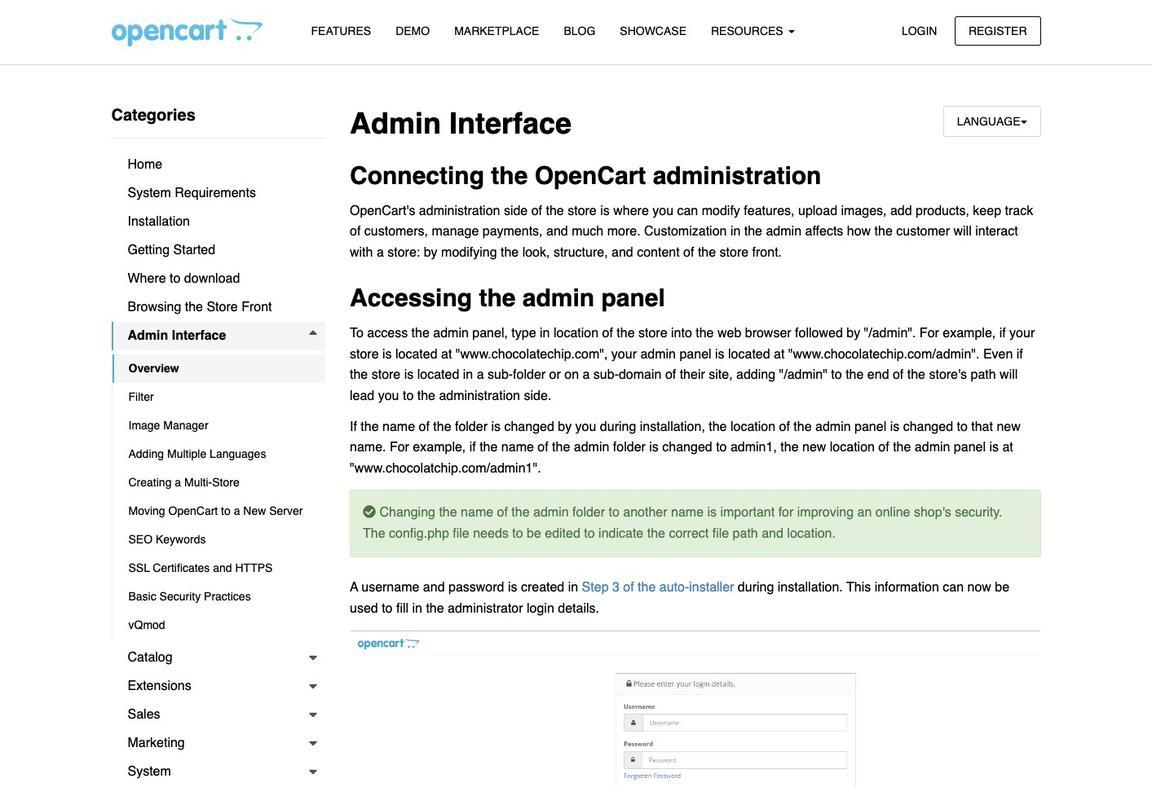 Task type: vqa. For each thing, say whether or not it's contained in the screenshot.
Customers
no



Task type: describe. For each thing, give the bounding box(es) containing it.
marketing link
[[111, 730, 325, 759]]

location inside to access the admin panel, type in location of the store into the web browser followed by "/admin". for example, if your store is located at "www.chocolatechip.com", your admin panel is located at "www.chocolatechip.com/admin". even if the store is located in a sub-folder or on a sub-domain of their site, adding "/admin" to the end of the store's path will lead you to the administration side.
[[554, 326, 599, 341]]

online
[[876, 506, 911, 520]]

installation,
[[640, 420, 705, 435]]

payments,
[[483, 225, 543, 239]]

or
[[549, 368, 561, 383]]

indicate
[[599, 527, 644, 541]]

for inside "if the name of the folder is changed by you during installation, the location of the admin panel is changed to that new name. for example, if the name of the admin folder is changed to admin1, the new location of the admin panel is at "www.chocolatchip.com/admin1"."
[[390, 441, 409, 455]]

to up indicate
[[609, 506, 620, 520]]

another
[[623, 506, 668, 520]]

side.
[[524, 389, 552, 404]]

system link
[[111, 759, 325, 787]]

2 sub- from the left
[[594, 368, 619, 383]]

https
[[235, 562, 273, 575]]

system for system
[[128, 765, 171, 780]]

to right needs
[[512, 527, 523, 541]]

and inside changing the name of the admin folder to another name is important for improving an online shop's security. the config.php file needs to be edited to indicate the correct file path and location.
[[762, 527, 784, 541]]

admin inside changing the name of the admin folder to another name is important for improving an online shop's security. the config.php file needs to be edited to indicate the correct file path and location.
[[533, 506, 569, 520]]

a username and password is created in step 3 of the auto-installer
[[350, 581, 734, 596]]

of up "with"
[[350, 225, 361, 239]]

this
[[847, 581, 871, 596]]

changing
[[380, 506, 435, 520]]

1 file from the left
[[453, 527, 470, 541]]

extensions
[[128, 679, 191, 694]]

lead
[[350, 389, 375, 404]]

0 vertical spatial administration
[[653, 162, 822, 190]]

panel down end
[[855, 420, 887, 435]]

to right 'where'
[[170, 272, 181, 286]]

marketing
[[128, 736, 185, 751]]

marketplace
[[454, 24, 539, 38]]

improving
[[797, 506, 854, 520]]

features,
[[744, 204, 795, 218]]

getting started
[[128, 243, 215, 258]]

the inside browsing the store front link
[[185, 300, 203, 315]]

1 horizontal spatial admin interface
[[350, 107, 572, 140]]

to inside during installation. this information can now be used to fill in the administrator login details.
[[382, 602, 393, 617]]

home
[[128, 157, 162, 172]]

of right end
[[893, 368, 904, 383]]

vqmod
[[128, 619, 165, 632]]

admin left panel,
[[433, 326, 469, 341]]

domain
[[619, 368, 662, 383]]

seo keywords link
[[112, 526, 325, 555]]

front
[[242, 300, 272, 315]]

of up "www.chocolatchip.com/admin1".
[[419, 420, 430, 435]]

moving opencart to a new server
[[128, 505, 303, 518]]

admin1,
[[731, 441, 777, 455]]

to right lead
[[403, 389, 414, 404]]

moving opencart to a new server link
[[112, 498, 325, 526]]

new
[[243, 505, 266, 518]]

of down 'customization'
[[684, 245, 694, 260]]

adding multiple languages
[[128, 448, 266, 461]]

name down the side.
[[501, 441, 534, 455]]

now
[[968, 581, 992, 596]]

ssl certificates and https link
[[112, 555, 325, 583]]

moving
[[128, 505, 165, 518]]

1 vertical spatial admin
[[128, 329, 168, 343]]

requirements
[[175, 186, 256, 201]]

and up look,
[[546, 225, 568, 239]]

accessing the admin panel
[[350, 284, 665, 313]]

end
[[868, 368, 889, 383]]

auto-
[[660, 581, 689, 596]]

affects
[[805, 225, 844, 239]]

username
[[361, 581, 420, 596]]

to right "/admin" on the top
[[831, 368, 842, 383]]

in inside 'opencart's administration side of the store is where you can modify features, upload images, add products, keep track of customers, manage payments, and much more. customization in the admin affects how the customer will interact with a store: by modifying the look, structure, and content of the store front.'
[[731, 225, 741, 239]]

administrator
[[448, 602, 523, 617]]

multi-
[[184, 476, 212, 489]]

creating a multi-store link
[[112, 469, 325, 498]]

folder inside to access the admin panel, type in location of the store into the web browser followed by "/admin". for example, if your store is located at "www.chocolatechip.com", your admin panel is located at "www.chocolatechip.com/admin". even if the store is located in a sub-folder or on a sub-domain of their site, adding "/admin" to the end of the store's path will lead you to the administration side.
[[513, 368, 546, 383]]

started
[[173, 243, 215, 258]]

for
[[779, 506, 794, 520]]

download
[[184, 272, 240, 286]]

ssl certificates and https
[[128, 562, 273, 575]]

during inside during installation. this information can now be used to fill in the administrator login details.
[[738, 581, 774, 596]]

0 vertical spatial your
[[1010, 326, 1035, 341]]

"www.chocolatechip.com/admin".
[[789, 347, 980, 362]]

security.
[[955, 506, 1003, 520]]

filter
[[128, 391, 154, 404]]

is inside changing the name of the admin folder to another name is important for improving an online shop's security. the config.php file needs to be edited to indicate the correct file path and location.
[[708, 506, 717, 520]]

to left admin1,
[[716, 441, 727, 455]]

store up much
[[568, 204, 597, 218]]

login
[[527, 602, 554, 617]]

products,
[[916, 204, 970, 218]]

1 vertical spatial admin interface
[[128, 329, 226, 343]]

check circle image
[[363, 506, 376, 519]]

admin interface login image
[[350, 630, 1041, 788]]

structure,
[[554, 245, 608, 260]]

0 vertical spatial if
[[1000, 326, 1006, 341]]

by inside 'opencart's administration side of the store is where you can modify features, upload images, add products, keep track of customers, manage payments, and much more. customization in the admin affects how the customer will interact with a store: by modifying the look, structure, and content of the store front.'
[[424, 245, 438, 260]]

followed
[[795, 326, 843, 341]]

of right side at the top left
[[532, 204, 542, 218]]

keep
[[973, 204, 1002, 218]]

needs
[[473, 527, 509, 541]]

track
[[1005, 204, 1033, 218]]

interact
[[976, 225, 1018, 239]]

even
[[984, 347, 1013, 362]]

admin up shop's
[[915, 441, 951, 455]]

to inside "link"
[[221, 505, 231, 518]]

step 3 of the auto-installer link
[[582, 581, 734, 596]]

sales link
[[111, 701, 325, 730]]

language button
[[943, 106, 1041, 137]]

admin up type
[[523, 284, 595, 313]]

image
[[128, 419, 160, 432]]

resources link
[[699, 17, 807, 46]]

important
[[721, 506, 775, 520]]

customer
[[897, 225, 950, 239]]

by inside "if the name of the folder is changed by you during installation, the location of the admin panel is changed to that new name. for example, if the name of the admin folder is changed to admin1, the new location of the admin panel is at "www.chocolatchip.com/admin1"."
[[558, 420, 572, 435]]

an
[[858, 506, 872, 520]]

type
[[512, 326, 536, 341]]

folder up "www.chocolatchip.com/admin1".
[[455, 420, 488, 435]]

basic
[[128, 590, 156, 604]]

2 vertical spatial location
[[830, 441, 875, 455]]

system requirements
[[128, 186, 256, 201]]

of left into
[[602, 326, 613, 341]]

0 vertical spatial admin
[[350, 107, 441, 140]]

to right edited
[[584, 527, 595, 541]]

language
[[957, 115, 1021, 128]]

0 horizontal spatial interface
[[172, 329, 226, 343]]

example, inside to access the admin panel, type in location of the store into the web browser followed by "/admin". for example, if your store is located at "www.chocolatechip.com", your admin panel is located at "www.chocolatechip.com/admin". even if the store is located in a sub-folder or on a sub-domain of their site, adding "/admin" to the end of the store's path will lead you to the administration side.
[[943, 326, 996, 341]]

panel down "content"
[[601, 284, 665, 313]]

seo keywords
[[128, 533, 206, 546]]

during inside "if the name of the folder is changed by you during installation, the location of the admin panel is changed to that new name. for example, if the name of the admin folder is changed to admin1, the new location of the admin panel is at "www.chocolatchip.com/admin1"."
[[600, 420, 636, 435]]

example, inside "if the name of the folder is changed by you during installation, the location of the admin panel is changed to that new name. for example, if the name of the admin folder is changed to admin1, the new location of the admin panel is at "www.chocolatchip.com/admin1"."
[[413, 441, 466, 455]]

if the name of the folder is changed by you during installation, the location of the admin panel is changed to that new name. for example, if the name of the admin folder is changed to admin1, the new location of the admin panel is at "www.chocolatchip.com/admin1".
[[350, 420, 1021, 476]]

1 vertical spatial location
[[731, 420, 776, 435]]

panel inside to access the admin panel, type in location of the store into the web browser followed by "/admin". for example, if your store is located at "www.chocolatechip.com", your admin panel is located at "www.chocolatechip.com/admin". even if the store is located in a sub-folder or on a sub-domain of their site, adding "/admin" to the end of the store's path will lead you to the administration side.
[[680, 347, 712, 362]]

folder down installation, at the right
[[613, 441, 646, 455]]

2 horizontal spatial if
[[1017, 347, 1023, 362]]

features link
[[299, 17, 383, 46]]

is inside 'opencart's administration side of the store is where you can modify features, upload images, add products, keep track of customers, manage payments, and much more. customization in the admin affects how the customer will interact with a store: by modifying the look, structure, and content of the store front.'
[[600, 204, 610, 218]]

that
[[972, 420, 993, 435]]

panel down the that on the right bottom of the page
[[954, 441, 986, 455]]

location.
[[787, 527, 836, 541]]

a left multi-
[[175, 476, 181, 489]]

"www.chocolatchip.com/admin1".
[[350, 462, 541, 476]]

name up name.
[[383, 420, 415, 435]]

correct
[[669, 527, 709, 541]]

0 vertical spatial new
[[997, 420, 1021, 435]]

register
[[969, 24, 1027, 37]]

to access the admin panel, type in location of the store into the web browser followed by "/admin". for example, if your store is located at "www.chocolatechip.com", your admin panel is located at "www.chocolatechip.com/admin". even if the store is located in a sub-folder or on a sub-domain of their site, adding "/admin" to the end of the store's path will lead you to the administration side.
[[350, 326, 1035, 404]]



Task type: locate. For each thing, give the bounding box(es) containing it.
0 horizontal spatial location
[[554, 326, 599, 341]]

if up the even
[[1000, 326, 1006, 341]]

at
[[441, 347, 452, 362], [774, 347, 785, 362], [1003, 441, 1014, 455]]

by down on
[[558, 420, 572, 435]]

during left installation, at the right
[[600, 420, 636, 435]]

image manager link
[[112, 412, 325, 440]]

of left their
[[665, 368, 676, 383]]

1 horizontal spatial example,
[[943, 326, 996, 341]]

can
[[677, 204, 698, 218], [943, 581, 964, 596]]

is
[[600, 204, 610, 218], [383, 347, 392, 362], [715, 347, 725, 362], [404, 368, 414, 383], [491, 420, 501, 435], [890, 420, 900, 435], [649, 441, 659, 455], [990, 441, 999, 455], [708, 506, 717, 520], [508, 581, 517, 596]]

0 horizontal spatial sub-
[[488, 368, 513, 383]]

a down panel,
[[477, 368, 484, 383]]

catalog
[[128, 651, 173, 666]]

multiple
[[167, 448, 207, 461]]

you right lead
[[378, 389, 399, 404]]

location
[[554, 326, 599, 341], [731, 420, 776, 435], [830, 441, 875, 455]]

in up details. on the bottom
[[568, 581, 578, 596]]

location up admin1,
[[731, 420, 776, 435]]

filter link
[[112, 383, 325, 412]]

admin up edited
[[533, 506, 569, 520]]

1 horizontal spatial sub-
[[594, 368, 619, 383]]

1 vertical spatial will
[[1000, 368, 1018, 383]]

will inside 'opencart's administration side of the store is where you can modify features, upload images, add products, keep track of customers, manage payments, and much more. customization in the admin affects how the customer will interact with a store: by modifying the look, structure, and content of the store front.'
[[954, 225, 972, 239]]

add
[[891, 204, 912, 218]]

a inside 'opencart's administration side of the store is where you can modify features, upload images, add products, keep track of customers, manage payments, and much more. customization in the admin affects how the customer will interact with a store: by modifying the look, structure, and content of the store front.'
[[377, 245, 384, 260]]

system down home at the top of the page
[[128, 186, 171, 201]]

vqmod link
[[112, 612, 325, 640]]

how
[[847, 225, 871, 239]]

you inside 'opencart's administration side of the store is where you can modify features, upload images, add products, keep track of customers, manage payments, and much more. customization in the admin affects how the customer will interact with a store: by modifying the look, structure, and content of the store front.'
[[653, 204, 674, 218]]

by
[[424, 245, 438, 260], [847, 326, 861, 341], [558, 420, 572, 435]]

1 vertical spatial if
[[1017, 347, 1023, 362]]

administration up modify
[[653, 162, 822, 190]]

new
[[997, 420, 1021, 435], [803, 441, 826, 455]]

folder down "www.chocolatechip.com",
[[513, 368, 546, 383]]

opencart
[[535, 162, 646, 190], [168, 505, 218, 518]]

security
[[160, 590, 201, 604]]

admin up domain
[[641, 347, 676, 362]]

located up adding
[[728, 347, 770, 362]]

opencart inside "link"
[[168, 505, 218, 518]]

2 system from the top
[[128, 765, 171, 780]]

1 horizontal spatial file
[[713, 527, 729, 541]]

will inside to access the admin panel, type in location of the store into the web browser followed by "/admin". for example, if your store is located at "www.chocolatechip.com", your admin panel is located at "www.chocolatechip.com/admin". even if the store is located in a sub-folder or on a sub-domain of their site, adding "/admin" to the end of the store's path will lead you to the administration side.
[[1000, 368, 1018, 383]]

manage
[[432, 225, 479, 239]]

at down accessing
[[441, 347, 452, 362]]

extensions link
[[111, 673, 325, 701]]

2 horizontal spatial by
[[847, 326, 861, 341]]

1 vertical spatial during
[[738, 581, 774, 596]]

1 vertical spatial for
[[390, 441, 409, 455]]

located down access
[[396, 347, 438, 362]]

1 vertical spatial your
[[612, 347, 637, 362]]

2 horizontal spatial at
[[1003, 441, 1014, 455]]

0 vertical spatial store
[[207, 300, 238, 315]]

file
[[453, 527, 470, 541], [713, 527, 729, 541]]

0 horizontal spatial be
[[527, 527, 541, 541]]

1 horizontal spatial for
[[920, 326, 939, 341]]

located down accessing
[[417, 368, 459, 383]]

folder up edited
[[573, 506, 605, 520]]

0 vertical spatial will
[[954, 225, 972, 239]]

your up the even
[[1010, 326, 1035, 341]]

store down where to download link
[[207, 300, 238, 315]]

2 file from the left
[[713, 527, 729, 541]]

1 horizontal spatial opencart
[[535, 162, 646, 190]]

1 horizontal spatial will
[[1000, 368, 1018, 383]]

can inside 'opencart's administration side of the store is where you can modify features, upload images, add products, keep track of customers, manage payments, and much more. customization in the admin affects how the customer will interact with a store: by modifying the look, structure, and content of the store front.'
[[677, 204, 698, 218]]

admin down features,
[[766, 225, 802, 239]]

1 vertical spatial system
[[128, 765, 171, 780]]

file left needs
[[453, 527, 470, 541]]

a right "with"
[[377, 245, 384, 260]]

1 horizontal spatial path
[[971, 368, 996, 383]]

1 vertical spatial path
[[733, 527, 758, 541]]

admin interface down browsing
[[128, 329, 226, 343]]

store down adding multiple languages link
[[212, 476, 240, 489]]

browser
[[745, 326, 792, 341]]

the inside during installation. this information can now be used to fill in the administrator login details.
[[426, 602, 444, 617]]

0 vertical spatial path
[[971, 368, 996, 383]]

1 vertical spatial can
[[943, 581, 964, 596]]

1 horizontal spatial interface
[[449, 107, 572, 140]]

be inside changing the name of the admin folder to another name is important for improving an online shop's security. the config.php file needs to be edited to indicate the correct file path and location.
[[527, 527, 541, 541]]

where to download link
[[111, 265, 325, 294]]

at up security.
[[1003, 441, 1014, 455]]

a right on
[[583, 368, 590, 383]]

opencart down multi-
[[168, 505, 218, 518]]

location up 'an'
[[830, 441, 875, 455]]

in down modify
[[731, 225, 741, 239]]

0 vertical spatial location
[[554, 326, 599, 341]]

1 horizontal spatial admin
[[350, 107, 441, 140]]

by right the followed
[[847, 326, 861, 341]]

be right now
[[995, 581, 1010, 596]]

basic security practices link
[[112, 583, 325, 612]]

you down on
[[575, 420, 597, 435]]

browsing the store front link
[[111, 294, 325, 322]]

admin
[[350, 107, 441, 140], [128, 329, 168, 343]]

1 horizontal spatial by
[[558, 420, 572, 435]]

you inside "if the name of the folder is changed by you during installation, the location of the admin panel is changed to that new name. for example, if the name of the admin folder is changed to admin1, the new location of the admin panel is at "www.chocolatchip.com/admin1"."
[[575, 420, 597, 435]]

0 vertical spatial admin interface
[[350, 107, 572, 140]]

admin down browsing
[[128, 329, 168, 343]]

edited
[[545, 527, 581, 541]]

of up online
[[879, 441, 890, 455]]

store
[[568, 204, 597, 218], [720, 245, 749, 260], [639, 326, 668, 341], [350, 347, 379, 362], [372, 368, 401, 383]]

at inside "if the name of the folder is changed by you during installation, the location of the admin panel is changed to that new name. for example, if the name of the admin folder is changed to admin1, the new location of the admin panel is at "www.chocolatchip.com/admin1"."
[[1003, 441, 1014, 455]]

1 sub- from the left
[[488, 368, 513, 383]]

to
[[350, 326, 364, 341]]

store down to
[[350, 347, 379, 362]]

created
[[521, 581, 565, 596]]

2 vertical spatial if
[[470, 441, 476, 455]]

system down marketing
[[128, 765, 171, 780]]

server
[[269, 505, 303, 518]]

1 horizontal spatial you
[[575, 420, 597, 435]]

for right name.
[[390, 441, 409, 455]]

modifying
[[441, 245, 497, 260]]

0 vertical spatial you
[[653, 204, 674, 218]]

1 horizontal spatial new
[[997, 420, 1021, 435]]

0 horizontal spatial will
[[954, 225, 972, 239]]

details.
[[558, 602, 599, 617]]

resources
[[711, 24, 787, 38]]

opencart up where
[[535, 162, 646, 190]]

"/admin".
[[864, 326, 916, 341]]

1 vertical spatial example,
[[413, 441, 466, 455]]

changing the name of the admin folder to another name is important for improving an online shop's security. the config.php file needs to be edited to indicate the correct file path and location.
[[363, 506, 1003, 541]]

sub- right on
[[594, 368, 619, 383]]

be inside during installation. this information can now be used to fill in the administrator login details.
[[995, 581, 1010, 596]]

2 horizontal spatial you
[[653, 204, 674, 218]]

1 horizontal spatial during
[[738, 581, 774, 596]]

new right the that on the right bottom of the page
[[997, 420, 1021, 435]]

0 horizontal spatial during
[[600, 420, 636, 435]]

panel,
[[472, 326, 508, 341]]

path down the important
[[733, 527, 758, 541]]

a
[[350, 581, 358, 596]]

0 horizontal spatial file
[[453, 527, 470, 541]]

2 horizontal spatial location
[[830, 441, 875, 455]]

to
[[170, 272, 181, 286], [831, 368, 842, 383], [403, 389, 414, 404], [957, 420, 968, 435], [716, 441, 727, 455], [221, 505, 231, 518], [609, 506, 620, 520], [512, 527, 523, 541], [584, 527, 595, 541], [382, 602, 393, 617]]

of down the side.
[[538, 441, 549, 455]]

administration inside to access the admin panel, type in location of the store into the web browser followed by "/admin". for example, if your store is located at "www.chocolatechip.com", your admin panel is located at "www.chocolatechip.com/admin". even if the store is located in a sub-folder or on a sub-domain of their site, adding "/admin" to the end of the store's path will lead you to the administration side.
[[439, 389, 520, 404]]

to left the that on the right bottom of the page
[[957, 420, 968, 435]]

1 vertical spatial you
[[378, 389, 399, 404]]

customization
[[644, 225, 727, 239]]

a left new
[[234, 505, 240, 518]]

system for system requirements
[[128, 186, 171, 201]]

showcase
[[620, 24, 687, 38]]

blog
[[564, 24, 596, 38]]

admin inside 'opencart's administration side of the store is where you can modify features, upload images, add products, keep track of customers, manage payments, and much more. customization in the admin affects how the customer will interact with a store: by modifying the look, structure, and content of the store front.'
[[766, 225, 802, 239]]

manager
[[163, 419, 208, 432]]

installer
[[689, 581, 734, 596]]

of right the 3
[[623, 581, 634, 596]]

0 vertical spatial system
[[128, 186, 171, 201]]

admin down on
[[574, 441, 610, 455]]

overview link
[[112, 355, 325, 383]]

for inside to access the admin panel, type in location of the store into the web browser followed by "/admin". for example, if your store is located at "www.chocolatechip.com", your admin panel is located at "www.chocolatechip.com/admin". even if the store is located in a sub-folder or on a sub-domain of their site, adding "/admin" to the end of the store's path will lead you to the administration side.
[[920, 326, 939, 341]]

name up needs
[[461, 506, 494, 520]]

1 horizontal spatial can
[[943, 581, 964, 596]]

panel
[[601, 284, 665, 313], [680, 347, 712, 362], [855, 420, 887, 435], [954, 441, 986, 455]]

0 vertical spatial opencart
[[535, 162, 646, 190]]

0 horizontal spatial your
[[612, 347, 637, 362]]

1 vertical spatial administration
[[419, 204, 500, 218]]

seo
[[128, 533, 153, 546]]

0 horizontal spatial admin
[[128, 329, 168, 343]]

features
[[311, 24, 371, 38]]

changed down installation, at the right
[[663, 441, 713, 455]]

be left edited
[[527, 527, 541, 541]]

getting started link
[[111, 237, 325, 265]]

0 vertical spatial by
[[424, 245, 438, 260]]

creating
[[128, 476, 172, 489]]

0 horizontal spatial at
[[441, 347, 452, 362]]

0 vertical spatial for
[[920, 326, 939, 341]]

fill
[[396, 602, 409, 617]]

store:
[[388, 245, 420, 260]]

if right the even
[[1017, 347, 1023, 362]]

1 vertical spatial opencart
[[168, 505, 218, 518]]

store left into
[[639, 326, 668, 341]]

changing the name of the admin folder to another name is important for improving an online shop's security. the config.php file needs to be edited to indicate the correct file path and location. alert
[[350, 490, 1041, 558]]

of up needs
[[497, 506, 508, 520]]

a inside "link"
[[234, 505, 240, 518]]

changed left the that on the right bottom of the page
[[903, 420, 953, 435]]

admin interface up connecting
[[350, 107, 572, 140]]

administration up manage
[[419, 204, 500, 218]]

look,
[[523, 245, 550, 260]]

into
[[671, 326, 692, 341]]

example, up "www.chocolatchip.com/admin1".
[[413, 441, 466, 455]]

1 vertical spatial store
[[212, 476, 240, 489]]

folder inside changing the name of the admin folder to another name is important for improving an online shop's security. the config.php file needs to be edited to indicate the correct file path and location.
[[573, 506, 605, 520]]

showcase link
[[608, 17, 699, 46]]

can inside during installation. this information can now be used to fill in the administrator login details.
[[943, 581, 964, 596]]

2 vertical spatial by
[[558, 420, 572, 435]]

if inside "if the name of the folder is changed by you during installation, the location of the admin panel is changed to that new name. for example, if the name of the admin folder is changed to admin1, the new location of the admin panel is at "www.chocolatchip.com/admin1"."
[[470, 441, 476, 455]]

getting
[[128, 243, 170, 258]]

admin down "/admin" on the top
[[816, 420, 851, 435]]

2 vertical spatial you
[[575, 420, 597, 435]]

0 vertical spatial be
[[527, 527, 541, 541]]

0 horizontal spatial for
[[390, 441, 409, 455]]

in right type
[[540, 326, 550, 341]]

0 horizontal spatial you
[[378, 389, 399, 404]]

and down "more."
[[612, 245, 633, 260]]

"/admin"
[[779, 368, 828, 383]]

0 horizontal spatial can
[[677, 204, 698, 218]]

1 vertical spatial be
[[995, 581, 1010, 596]]

administration left the side.
[[439, 389, 520, 404]]

0 horizontal spatial by
[[424, 245, 438, 260]]

1 horizontal spatial be
[[995, 581, 1010, 596]]

1 vertical spatial by
[[847, 326, 861, 341]]

0 horizontal spatial new
[[803, 441, 826, 455]]

0 vertical spatial interface
[[449, 107, 572, 140]]

1 vertical spatial interface
[[172, 329, 226, 343]]

store left the front.
[[720, 245, 749, 260]]

1 horizontal spatial at
[[774, 347, 785, 362]]

1 horizontal spatial changed
[[663, 441, 713, 455]]

0 horizontal spatial admin interface
[[128, 329, 226, 343]]

overview
[[128, 362, 179, 375]]

creating a multi-store
[[128, 476, 240, 489]]

1 horizontal spatial your
[[1010, 326, 1035, 341]]

browsing the store front
[[128, 300, 272, 315]]

0 horizontal spatial changed
[[504, 420, 554, 435]]

and down seo keywords link
[[213, 562, 232, 575]]

in inside during installation. this information can now be used to fill in the administrator login details.
[[412, 602, 422, 617]]

location up on
[[554, 326, 599, 341]]

much
[[572, 225, 604, 239]]

step
[[582, 581, 609, 596]]

practices
[[204, 590, 251, 604]]

0 vertical spatial example,
[[943, 326, 996, 341]]

shop's
[[914, 506, 952, 520]]

1 horizontal spatial if
[[1000, 326, 1006, 341]]

can left now
[[943, 581, 964, 596]]

languages
[[210, 448, 266, 461]]

path inside changing the name of the admin folder to another name is important for improving an online shop's security. the config.php file needs to be edited to indicate the correct file path and location.
[[733, 527, 758, 541]]

your
[[1010, 326, 1035, 341], [612, 347, 637, 362]]

front.
[[752, 245, 782, 260]]

0 vertical spatial can
[[677, 204, 698, 218]]

2 vertical spatial administration
[[439, 389, 520, 404]]

you
[[653, 204, 674, 218], [378, 389, 399, 404], [575, 420, 597, 435]]

0 vertical spatial during
[[600, 420, 636, 435]]

2 horizontal spatial changed
[[903, 420, 953, 435]]

example, up the even
[[943, 326, 996, 341]]

"www.chocolatechip.com",
[[456, 347, 608, 362]]

administration inside 'opencart's administration side of the store is where you can modify features, upload images, add products, keep track of customers, manage payments, and much more. customization in the admin affects how the customer will interact with a store: by modifying the look, structure, and content of the store front.'
[[419, 204, 500, 218]]

installation link
[[111, 208, 325, 237]]

ssl
[[128, 562, 150, 575]]

in right the fill
[[412, 602, 422, 617]]

path
[[971, 368, 996, 383], [733, 527, 758, 541]]

0 horizontal spatial opencart
[[168, 505, 218, 518]]

side
[[504, 204, 528, 218]]

of down "/admin" on the top
[[779, 420, 790, 435]]

0 horizontal spatial example,
[[413, 441, 466, 455]]

will down the even
[[1000, 368, 1018, 383]]

in down panel,
[[463, 368, 473, 383]]

during right installer
[[738, 581, 774, 596]]

system requirements link
[[111, 179, 325, 208]]

web
[[718, 326, 742, 341]]

0 horizontal spatial if
[[470, 441, 476, 455]]

1 horizontal spatial location
[[731, 420, 776, 435]]

and left password
[[423, 581, 445, 596]]

basic security practices
[[128, 590, 251, 604]]

for
[[920, 326, 939, 341], [390, 441, 409, 455]]

during
[[600, 420, 636, 435], [738, 581, 774, 596]]

marketplace link
[[442, 17, 552, 46]]

by right store:
[[424, 245, 438, 260]]

1 vertical spatial new
[[803, 441, 826, 455]]

upload
[[798, 204, 838, 218]]

for right "/admin".
[[920, 326, 939, 341]]

to left the fill
[[382, 602, 393, 617]]

can up 'customization'
[[677, 204, 698, 218]]

by inside to access the admin panel, type in location of the store into the web browser followed by "/admin". for example, if your store is located at "www.chocolatechip.com", your admin panel is located at "www.chocolatechip.com/admin". even if the store is located in a sub-folder or on a sub-domain of their site, adding "/admin" to the end of the store's path will lead you to the administration side.
[[847, 326, 861, 341]]

of inside changing the name of the admin folder to another name is important for improving an online shop's security. the config.php file needs to be edited to indicate the correct file path and location.
[[497, 506, 508, 520]]

file right correct
[[713, 527, 729, 541]]

store up lead
[[372, 368, 401, 383]]

site,
[[709, 368, 733, 383]]

if
[[1000, 326, 1006, 341], [1017, 347, 1023, 362], [470, 441, 476, 455]]

information
[[875, 581, 939, 596]]

store's
[[929, 368, 967, 383]]

opencart - open source shopping cart solution image
[[111, 17, 262, 46]]

0 horizontal spatial path
[[733, 527, 758, 541]]

located
[[396, 347, 438, 362], [728, 347, 770, 362], [417, 368, 459, 383]]

1 system from the top
[[128, 186, 171, 201]]

path inside to access the admin panel, type in location of the store into the web browser followed by "/admin". for example, if your store is located at "www.chocolatechip.com", your admin panel is located at "www.chocolatechip.com/admin". even if the store is located in a sub-folder or on a sub-domain of their site, adding "/admin" to the end of the store's path will lead you to the administration side.
[[971, 368, 996, 383]]

sub- down "www.chocolatechip.com",
[[488, 368, 513, 383]]

you inside to access the admin panel, type in location of the store into the web browser followed by "/admin". for example, if your store is located at "www.chocolatechip.com", your admin panel is located at "www.chocolatechip.com/admin". even if the store is located in a sub-folder or on a sub-domain of their site, adding "/admin" to the end of the store's path will lead you to the administration side.
[[378, 389, 399, 404]]

new right admin1,
[[803, 441, 826, 455]]

name up correct
[[671, 506, 704, 520]]



